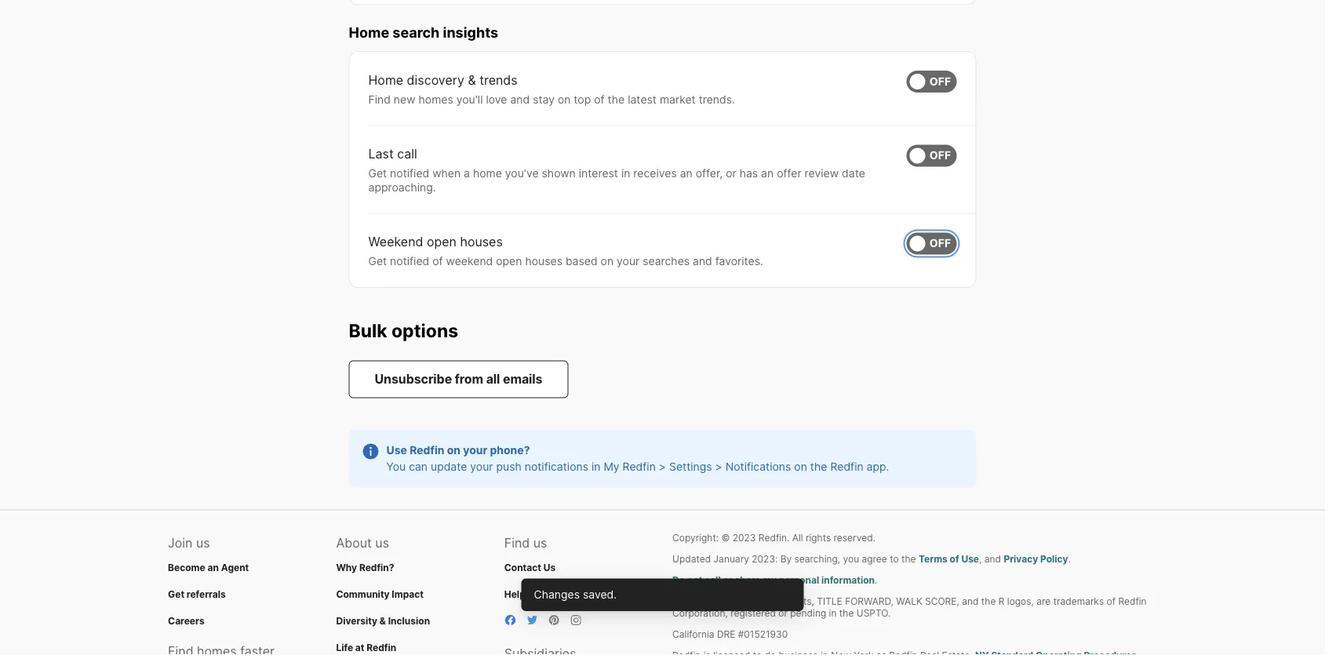 Task type: vqa. For each thing, say whether or not it's contained in the screenshot.
Agent
yes



Task type: locate. For each thing, give the bounding box(es) containing it.
and right love
[[511, 92, 530, 106]]

use inside use redfin on your phone? you can update your push notifications in my redfin > settings > notifications on the redfin app.
[[387, 444, 407, 457]]

houses up weekend
[[460, 234, 503, 249]]

latest
[[628, 92, 657, 106]]

us up the 'us' at the left bottom of page
[[534, 536, 547, 551]]

pending
[[791, 608, 827, 619]]

notified inside weekend open houses get notified of weekend open houses based on your searches and favorites.
[[390, 255, 430, 268]]

1 horizontal spatial .
[[1069, 554, 1072, 565]]

0 horizontal spatial open
[[427, 234, 457, 249]]

join
[[168, 536, 193, 551]]

get referrals
[[168, 589, 226, 600]]

None checkbox
[[907, 70, 957, 92], [907, 145, 957, 167], [907, 233, 957, 255], [907, 70, 957, 92], [907, 145, 957, 167], [907, 233, 957, 255]]

home left search
[[349, 24, 389, 41]]

walk
[[897, 596, 923, 608]]

1 vertical spatial or
[[723, 575, 733, 586]]

0 vertical spatial in
[[622, 167, 631, 180]]

1 vertical spatial notified
[[390, 255, 430, 268]]

your
[[617, 255, 640, 268], [463, 444, 488, 457], [470, 460, 493, 474]]

0 vertical spatial get
[[369, 167, 387, 180]]

1 off from the top
[[930, 75, 952, 88]]

&
[[468, 72, 476, 87], [380, 615, 386, 627]]

redfin up corporation,
[[673, 596, 706, 608]]

the left app.
[[811, 460, 828, 474]]

0 horizontal spatial redfin
[[673, 596, 706, 608]]

insights
[[443, 24, 499, 41]]

copyright: © 2023 redfin. all rights reserved.
[[673, 533, 876, 544]]

the down title
[[840, 608, 854, 619]]

1 horizontal spatial all
[[728, 596, 738, 608]]

emails
[[503, 372, 543, 387]]

referrals
[[187, 589, 226, 600]]

3 off from the top
[[930, 237, 952, 250]]

redfin right at
[[367, 642, 397, 654]]

when
[[433, 167, 461, 180]]

all for redfin
[[728, 596, 738, 608]]

off for weekend open houses
[[930, 237, 952, 250]]

2 vertical spatial or
[[779, 608, 788, 619]]

redfin up registered
[[741, 596, 774, 608]]

community impact button
[[336, 589, 424, 600]]

on inside weekend open houses get notified of weekend open houses based on your searches and favorites.
[[601, 255, 614, 268]]

2 vertical spatial off
[[930, 237, 952, 250]]

0 vertical spatial your
[[617, 255, 640, 268]]

2 > from the left
[[716, 460, 723, 474]]

off
[[930, 75, 952, 88], [930, 149, 952, 162], [930, 237, 952, 250]]

use right 'terms'
[[962, 554, 980, 565]]

1 horizontal spatial houses
[[525, 255, 563, 268]]

offer
[[777, 167, 802, 180]]

redfin up can
[[410, 444, 445, 457]]

0 horizontal spatial us
[[196, 536, 210, 551]]

or left the has
[[726, 167, 737, 180]]

find us
[[505, 536, 547, 551]]

redfin
[[410, 444, 445, 457], [623, 460, 656, 474], [831, 460, 864, 474], [1119, 596, 1147, 608], [367, 642, 397, 654]]

diversity & inclusion button
[[336, 615, 430, 627]]

2 horizontal spatial an
[[762, 167, 774, 180]]

you
[[387, 460, 406, 474]]

the
[[608, 92, 625, 106], [811, 460, 828, 474], [902, 554, 917, 565], [982, 596, 996, 608], [840, 608, 854, 619]]

2023:
[[752, 554, 778, 565]]

1 notified from the top
[[390, 167, 430, 180]]

phone?
[[490, 444, 530, 457]]

0 vertical spatial houses
[[460, 234, 503, 249]]

options
[[392, 319, 459, 341]]

2 off from the top
[[930, 149, 952, 162]]

1 vertical spatial open
[[496, 255, 522, 268]]

of right trademarks
[[1107, 596, 1116, 608]]

houses left based
[[525, 255, 563, 268]]

use up you at the bottom
[[387, 444, 407, 457]]

in inside last call get notified when a home you've shown interest in receives an offer, or has an offer review date approaching.
[[622, 167, 631, 180]]

based
[[566, 255, 598, 268]]

1 vertical spatial off
[[930, 149, 952, 162]]

open right weekend
[[496, 255, 522, 268]]

2 vertical spatial in
[[829, 608, 837, 619]]

us for join us
[[196, 536, 210, 551]]

of inside the home discovery & trends find new homes you'll love and stay on top of the latest market trends.
[[594, 92, 605, 106]]

and inside weekend open houses get notified of weekend open houses based on your searches and favorites.
[[693, 255, 713, 268]]

0 vertical spatial find
[[369, 92, 391, 106]]

get down last at the top left of the page
[[369, 167, 387, 180]]

of inside weekend open houses get notified of weekend open houses based on your searches and favorites.
[[433, 255, 443, 268]]

0 horizontal spatial &
[[380, 615, 386, 627]]

logos,
[[1008, 596, 1035, 608]]

notified up approaching.
[[390, 167, 430, 180]]

and right searches
[[693, 255, 713, 268]]

unsubscribe
[[375, 372, 452, 387]]

& up you'll
[[468, 72, 476, 87]]

an
[[680, 167, 693, 180], [762, 167, 774, 180], [208, 562, 219, 573]]

0 vertical spatial open
[[427, 234, 457, 249]]

redfin inside redfin and all redfin variants, title forward, walk score, and the r logos, are trademarks of redfin corporation, registered or pending in the uspto.
[[1119, 596, 1147, 608]]

all right "from"
[[486, 372, 500, 387]]

notifications
[[726, 460, 792, 474]]

#01521930
[[739, 629, 788, 641]]

information
[[822, 575, 875, 586]]

and right ,
[[985, 554, 1002, 565]]

redfin right trademarks
[[1119, 596, 1147, 608]]

or
[[726, 167, 737, 180], [723, 575, 733, 586], [779, 608, 788, 619]]

contact
[[505, 562, 542, 573]]

us
[[196, 536, 210, 551], [375, 536, 389, 551], [534, 536, 547, 551]]

0 vertical spatial all
[[486, 372, 500, 387]]

the left latest
[[608, 92, 625, 106]]

and
[[511, 92, 530, 106], [693, 255, 713, 268], [985, 554, 1002, 565], [709, 596, 726, 608], [963, 596, 979, 608]]

us for find us
[[534, 536, 547, 551]]

off for last call
[[930, 149, 952, 162]]

0 horizontal spatial use
[[387, 444, 407, 457]]

your up update
[[463, 444, 488, 457]]

in down title
[[829, 608, 837, 619]]

2 notified from the top
[[390, 255, 430, 268]]

privacy
[[1004, 554, 1039, 565]]

stay
[[533, 92, 555, 106]]

home
[[349, 24, 389, 41], [369, 72, 404, 87]]

on right based
[[601, 255, 614, 268]]

1 horizontal spatial find
[[505, 536, 530, 551]]

home for home discovery & trends find new homes you'll love and stay on top of the latest market trends.
[[369, 72, 404, 87]]

1 horizontal spatial &
[[468, 72, 476, 87]]

. up trademarks
[[1069, 554, 1072, 565]]

& inside the home discovery & trends find new homes you'll love and stay on top of the latest market trends.
[[468, 72, 476, 87]]

of
[[594, 92, 605, 106], [433, 255, 443, 268], [950, 554, 960, 565], [1107, 596, 1116, 608]]

shown
[[542, 167, 576, 180]]

1 horizontal spatial >
[[716, 460, 723, 474]]

unsubscribe from all emails
[[375, 372, 543, 387]]

home inside the home discovery & trends find new homes you'll love and stay on top of the latest market trends.
[[369, 72, 404, 87]]

1 vertical spatial find
[[505, 536, 530, 551]]

open up weekend
[[427, 234, 457, 249]]

1 horizontal spatial redfin
[[741, 596, 774, 608]]

in inside redfin and all redfin variants, title forward, walk score, and the r logos, are trademarks of redfin corporation, registered or pending in the uspto.
[[829, 608, 837, 619]]

in right interest
[[622, 167, 631, 180]]

redfin instagram image
[[571, 614, 583, 627]]

in
[[622, 167, 631, 180], [592, 460, 601, 474], [829, 608, 837, 619]]

2 horizontal spatial in
[[829, 608, 837, 619]]

>
[[659, 460, 667, 474], [716, 460, 723, 474]]

weekend
[[369, 234, 423, 249]]

1 vertical spatial home
[[369, 72, 404, 87]]

0 vertical spatial use
[[387, 444, 407, 457]]

of right top
[[594, 92, 605, 106]]

get up careers
[[168, 589, 185, 600]]

you
[[844, 554, 860, 565]]

1 horizontal spatial an
[[680, 167, 693, 180]]

0 vertical spatial home
[[349, 24, 389, 41]]

find left new
[[369, 92, 391, 106]]

and right score,
[[963, 596, 979, 608]]

life
[[336, 642, 353, 654]]

2 horizontal spatial us
[[534, 536, 547, 551]]

notified inside last call get notified when a home you've shown interest in receives an offer, or has an offer review date approaching.
[[390, 167, 430, 180]]

in left 'my'
[[592, 460, 601, 474]]

0 vertical spatial &
[[468, 72, 476, 87]]

get
[[369, 167, 387, 180], [369, 255, 387, 268], [168, 589, 185, 600]]

us up redfin?
[[375, 536, 389, 551]]

impact
[[392, 589, 424, 600]]

home up new
[[369, 72, 404, 87]]

0 vertical spatial or
[[726, 167, 737, 180]]

the inside the home discovery & trends find new homes you'll love and stay on top of the latest market trends.
[[608, 92, 625, 106]]

why redfin?
[[336, 562, 395, 573]]

1 horizontal spatial us
[[375, 536, 389, 551]]

0 horizontal spatial >
[[659, 460, 667, 474]]

or inside redfin and all redfin variants, title forward, walk score, and the r logos, are trademarks of redfin corporation, registered or pending in the uspto.
[[779, 608, 788, 619]]

2 vertical spatial get
[[168, 589, 185, 600]]

the inside use redfin on your phone? you can update your push notifications in my redfin > settings > notifications on the redfin app.
[[811, 460, 828, 474]]

.
[[1069, 554, 1072, 565], [875, 575, 878, 586]]

find up contact
[[505, 536, 530, 551]]

1 vertical spatial in
[[592, 460, 601, 474]]

weekend
[[446, 255, 493, 268]]

and up corporation,
[[709, 596, 726, 608]]

uspto.
[[857, 608, 891, 619]]

home discovery & trends find new homes you'll love and stay on top of the latest market trends.
[[369, 72, 735, 106]]

on right notifications
[[795, 460, 808, 474]]

or right the sell
[[723, 575, 733, 586]]

0 vertical spatial notified
[[390, 167, 430, 180]]

. down agree
[[875, 575, 878, 586]]

why redfin? button
[[336, 562, 395, 573]]

0 horizontal spatial all
[[486, 372, 500, 387]]

3 us from the left
[[534, 536, 547, 551]]

inclusion
[[388, 615, 430, 627]]

0 vertical spatial .
[[1069, 554, 1072, 565]]

get down weekend
[[369, 255, 387, 268]]

copyright:
[[673, 533, 719, 544]]

your left searches
[[617, 255, 640, 268]]

0 vertical spatial off
[[930, 75, 952, 88]]

all inside redfin and all redfin variants, title forward, walk score, and the r logos, are trademarks of redfin corporation, registered or pending in the uspto.
[[728, 596, 738, 608]]

receives
[[634, 167, 677, 180]]

personal
[[779, 575, 820, 586]]

2 redfin from the left
[[741, 596, 774, 608]]

1 horizontal spatial use
[[962, 554, 980, 565]]

open
[[427, 234, 457, 249], [496, 255, 522, 268]]

0 horizontal spatial in
[[592, 460, 601, 474]]

your inside weekend open houses get notified of weekend open houses based on your searches and favorites.
[[617, 255, 640, 268]]

redfin and all redfin variants, title forward, walk score, and the r logos, are trademarks of redfin corporation, registered or pending in the uspto.
[[673, 596, 1147, 619]]

all
[[793, 533, 804, 544]]

& right diversity
[[380, 615, 386, 627]]

1 vertical spatial .
[[875, 575, 878, 586]]

updated january 2023: by searching, you agree to the terms of use , and privacy policy .
[[673, 554, 1072, 565]]

1 vertical spatial use
[[962, 554, 980, 565]]

on left top
[[558, 92, 571, 106]]

interest
[[579, 167, 619, 180]]

push
[[497, 460, 522, 474]]

california dre #01521930
[[673, 629, 788, 641]]

use
[[387, 444, 407, 457], [962, 554, 980, 565]]

1 us from the left
[[196, 536, 210, 551]]

has
[[740, 167, 758, 180]]

home for home search insights
[[349, 24, 389, 41]]

redfin pinterest image
[[549, 614, 561, 627]]

> right "settings"
[[716, 460, 723, 474]]

1 vertical spatial your
[[463, 444, 488, 457]]

get inside weekend open houses get notified of weekend open houses based on your searches and favorites.
[[369, 255, 387, 268]]

0 horizontal spatial find
[[369, 92, 391, 106]]

your left "push"
[[470, 460, 493, 474]]

> left "settings"
[[659, 460, 667, 474]]

or down 'variants,'
[[779, 608, 788, 619]]

1 horizontal spatial in
[[622, 167, 631, 180]]

an left agent on the bottom of page
[[208, 562, 219, 573]]

contact us button
[[505, 562, 556, 573]]

get referrals button
[[168, 589, 226, 600]]

an right the has
[[762, 167, 774, 180]]

of left weekend
[[433, 255, 443, 268]]

the left r
[[982, 596, 996, 608]]

2 us from the left
[[375, 536, 389, 551]]

dre
[[717, 629, 736, 641]]

1 vertical spatial get
[[369, 255, 387, 268]]

1 vertical spatial all
[[728, 596, 738, 608]]

help
[[505, 589, 526, 600]]

an left offer,
[[680, 167, 693, 180]]

us right join
[[196, 536, 210, 551]]

all up registered
[[728, 596, 738, 608]]

life at redfin
[[336, 642, 397, 654]]

and inside the home discovery & trends find new homes you'll love and stay on top of the latest market trends.
[[511, 92, 530, 106]]

notified down weekend
[[390, 255, 430, 268]]



Task type: describe. For each thing, give the bounding box(es) containing it.
©
[[722, 533, 730, 544]]

updated
[[673, 554, 711, 565]]

diversity & inclusion
[[336, 615, 430, 627]]

us for about us
[[375, 536, 389, 551]]

1 horizontal spatial open
[[496, 255, 522, 268]]

at
[[355, 642, 365, 654]]

can
[[409, 460, 428, 474]]

searching,
[[795, 554, 841, 565]]

terms of use link
[[919, 554, 980, 565]]

us
[[544, 562, 556, 573]]

community impact
[[336, 589, 424, 600]]

trademarks
[[1054, 596, 1105, 608]]

market
[[660, 92, 696, 106]]

or inside last call get notified when a home you've shown interest in receives an offer, or has an offer review date approaching.
[[726, 167, 737, 180]]

redfin.
[[759, 533, 790, 544]]

you'll
[[457, 92, 483, 106]]

on up update
[[447, 444, 461, 457]]

1 vertical spatial houses
[[525, 255, 563, 268]]

of inside redfin and all redfin variants, title forward, walk score, and the r logos, are trademarks of redfin corporation, registered or pending in the uspto.
[[1107, 596, 1116, 608]]

redfin?
[[359, 562, 395, 573]]

last call get notified when a home you've shown interest in receives an offer, or has an offer review date approaching.
[[369, 146, 866, 194]]

top
[[574, 92, 591, 106]]

california
[[673, 629, 715, 641]]

become
[[168, 562, 205, 573]]

find inside the home discovery & trends find new homes you'll love and stay on top of the latest market trends.
[[369, 92, 391, 106]]

favorites.
[[716, 255, 764, 268]]

0 horizontal spatial .
[[875, 575, 878, 586]]

on inside the home discovery & trends find new homes you'll love and stay on top of the latest market trends.
[[558, 92, 571, 106]]

homes
[[419, 92, 454, 106]]

not
[[688, 575, 703, 586]]

community
[[336, 589, 390, 600]]

agent
[[221, 562, 249, 573]]

2023
[[733, 533, 756, 544]]

terms
[[919, 554, 948, 565]]

my
[[763, 575, 777, 586]]

registered
[[731, 608, 776, 619]]

sell
[[705, 575, 721, 586]]

approaching.
[[369, 180, 436, 194]]

trends.
[[699, 92, 735, 106]]

redfin twitter image
[[527, 614, 539, 627]]

life at redfin button
[[336, 642, 397, 654]]

become an agent
[[168, 562, 249, 573]]

r
[[999, 596, 1005, 608]]

diversity
[[336, 615, 378, 627]]

use redfin on your phone? you can update your push notifications in my redfin > settings > notifications on the redfin app.
[[387, 444, 890, 474]]

last
[[369, 146, 394, 162]]

share
[[735, 575, 761, 586]]

trends
[[480, 72, 518, 87]]

redfin right 'my'
[[623, 460, 656, 474]]

join us
[[168, 536, 210, 551]]

get inside last call get notified when a home you've shown interest in receives an offer, or has an offer review date approaching.
[[369, 167, 387, 180]]

rights
[[806, 533, 831, 544]]

by
[[781, 554, 792, 565]]

,
[[980, 554, 982, 565]]

off for home discovery & trends
[[930, 75, 952, 88]]

0 horizontal spatial an
[[208, 562, 219, 573]]

update
[[431, 460, 467, 474]]

redfin left app.
[[831, 460, 864, 474]]

are
[[1037, 596, 1051, 608]]

in inside use redfin on your phone? you can update your push notifications in my redfin > settings > notifications on the redfin app.
[[592, 460, 601, 474]]

of right 'terms'
[[950, 554, 960, 565]]

1 > from the left
[[659, 460, 667, 474]]

changes
[[534, 588, 580, 602]]

contact us
[[505, 562, 556, 573]]

policy
[[1041, 554, 1069, 565]]

bulk options
[[349, 319, 459, 341]]

my
[[604, 460, 620, 474]]

do not sell or share my personal information link
[[673, 575, 875, 586]]

score,
[[926, 596, 960, 608]]

changes saved.
[[534, 588, 617, 602]]

from
[[455, 372, 484, 387]]

redfin facebook image
[[505, 614, 517, 627]]

a
[[464, 167, 470, 180]]

forward,
[[846, 596, 894, 608]]

do not sell or share my personal information .
[[673, 575, 878, 586]]

call
[[397, 146, 417, 162]]

review
[[805, 167, 839, 180]]

home
[[473, 167, 502, 180]]

you've
[[505, 167, 539, 180]]

why
[[336, 562, 357, 573]]

careers button
[[168, 615, 205, 627]]

1 vertical spatial &
[[380, 615, 386, 627]]

app.
[[867, 460, 890, 474]]

notifications
[[525, 460, 589, 474]]

agree
[[862, 554, 888, 565]]

0 horizontal spatial houses
[[460, 234, 503, 249]]

all for emails
[[486, 372, 500, 387]]

reserved.
[[834, 533, 876, 544]]

2 vertical spatial your
[[470, 460, 493, 474]]

bulk
[[349, 319, 388, 341]]

the right "to"
[[902, 554, 917, 565]]

help center button
[[505, 589, 560, 600]]

become an agent button
[[168, 562, 249, 573]]

1 redfin from the left
[[673, 596, 706, 608]]

about
[[336, 536, 372, 551]]

new
[[394, 92, 416, 106]]

settings
[[670, 460, 712, 474]]



